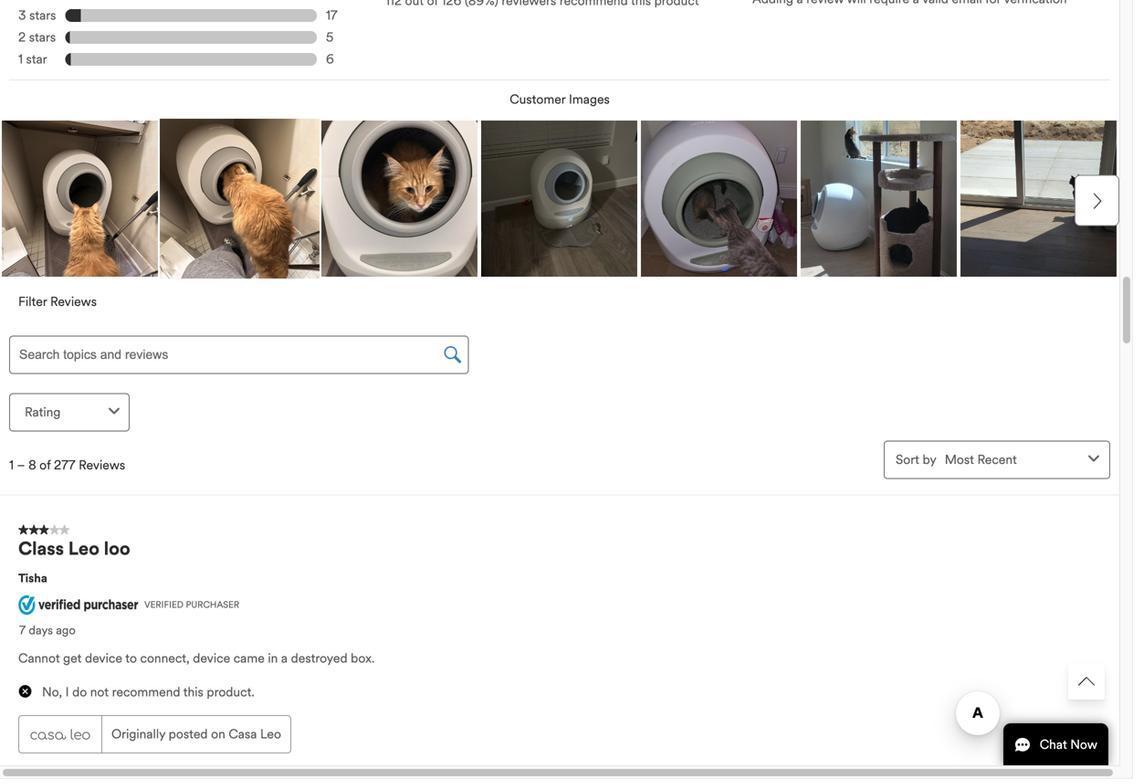 Task type: locate. For each thing, give the bounding box(es) containing it.
277
[[54, 457, 75, 473]]

no, i do not recommend this product.
[[42, 684, 255, 700]]

leo right casa
[[260, 726, 281, 742]]

i
[[65, 684, 69, 700]]

0 vertical spatial stars
[[29, 7, 56, 23]]

days
[[29, 623, 53, 637]]

1
[[18, 51, 23, 67], [9, 457, 14, 473]]

not
[[90, 684, 109, 700]]

reviews right 277
[[79, 457, 125, 473]]

1 vertical spatial stars
[[29, 29, 56, 45]]

styled arrow button link
[[1069, 663, 1105, 700]]

in
[[268, 650, 278, 666]]

1 vertical spatial reviews
[[79, 457, 125, 473]]

leo left loo
[[68, 537, 100, 560]]

None search field
[[9, 336, 469, 374]]

stars
[[29, 7, 56, 23], [29, 29, 56, 45]]

no,
[[42, 684, 62, 700]]

0 horizontal spatial leo
[[68, 537, 100, 560]]

–
[[17, 457, 25, 473]]

loo
[[104, 537, 130, 560]]

posted
[[169, 726, 208, 742]]

17
[[326, 7, 338, 23]]

connect,
[[140, 650, 190, 666]]

customer images
[[510, 91, 610, 107]]

1 left star
[[18, 51, 23, 67]]

stars for 2 stars
[[29, 29, 56, 45]]

Search topics and reviews text field
[[9, 336, 469, 374]]

0 vertical spatial 1
[[18, 51, 23, 67]]

do
[[72, 684, 87, 700]]

0 horizontal spatial device
[[85, 650, 122, 666]]

this
[[183, 684, 204, 700]]

1 vertical spatial leo
[[260, 726, 281, 742]]

on
[[211, 726, 225, 742]]

1 horizontal spatial leo
[[260, 726, 281, 742]]

came
[[234, 650, 265, 666]]

0 horizontal spatial 1
[[9, 457, 14, 473]]

1 left '–'
[[9, 457, 14, 473]]

reviews right filter
[[50, 294, 97, 309]]

originally posted on casa leo
[[111, 726, 281, 742]]

ago
[[56, 623, 76, 637]]

filter
[[18, 294, 47, 309]]

destroyed
[[291, 650, 348, 666]]

originally
[[111, 726, 165, 742]]

1 for 1 – 8 of 277 reviews
[[9, 457, 14, 473]]

1 vertical spatial 1
[[9, 457, 14, 473]]

device left to
[[85, 650, 122, 666]]

filter reviews
[[18, 294, 97, 309]]

recommend
[[112, 684, 180, 700]]

device
[[85, 650, 122, 666], [193, 650, 230, 666]]

1 horizontal spatial device
[[193, 650, 230, 666]]

reviews
[[50, 294, 97, 309], [79, 457, 125, 473]]

3 stars
[[18, 7, 56, 23]]

3
[[18, 7, 26, 23]]

0 vertical spatial reviews
[[50, 294, 97, 309]]

device left came
[[193, 650, 230, 666]]

stars right 3
[[29, 7, 56, 23]]

leo
[[68, 537, 100, 560], [260, 726, 281, 742]]

box.
[[351, 650, 375, 666]]

images
[[569, 91, 610, 107]]

1 horizontal spatial 1
[[18, 51, 23, 67]]

1 inside the rating snapshot group
[[18, 51, 23, 67]]

stars right 2
[[29, 29, 56, 45]]

customer
[[510, 91, 566, 107]]



Task type: describe. For each thing, give the bounding box(es) containing it.
1 – 8 of 277 reviews
[[9, 457, 125, 473]]

2 device from the left
[[193, 650, 230, 666]]

7
[[19, 623, 26, 637]]

get
[[63, 650, 82, 666]]

reviews region
[[0, 514, 1124, 779]]

class leo loo
[[18, 537, 130, 560]]

cannot
[[18, 650, 60, 666]]

class
[[18, 537, 64, 560]]

a
[[281, 650, 288, 666]]

rating snapshot group
[[18, 0, 367, 70]]

product.
[[207, 684, 255, 700]]

1 device from the left
[[85, 650, 122, 666]]

star
[[26, 51, 47, 67]]

to
[[125, 650, 137, 666]]

8
[[28, 457, 36, 473]]

7 days ago
[[19, 623, 76, 637]]

2 stars
[[18, 29, 56, 45]]

2
[[18, 29, 26, 45]]

casa
[[229, 726, 257, 742]]

0 vertical spatial leo
[[68, 537, 100, 560]]

1 for 1 star
[[18, 51, 23, 67]]

stars for 3 stars
[[29, 7, 56, 23]]

of
[[39, 457, 51, 473]]

6
[[326, 51, 334, 67]]

1 star
[[18, 51, 47, 67]]

scroll to top image
[[1079, 673, 1095, 690]]

cannot get device to connect, device came in a destroyed box.
[[18, 650, 375, 666]]

5
[[326, 29, 334, 45]]



Task type: vqa. For each thing, say whether or not it's contained in the screenshot.
1 inside the Rating Snapshot "group"
yes



